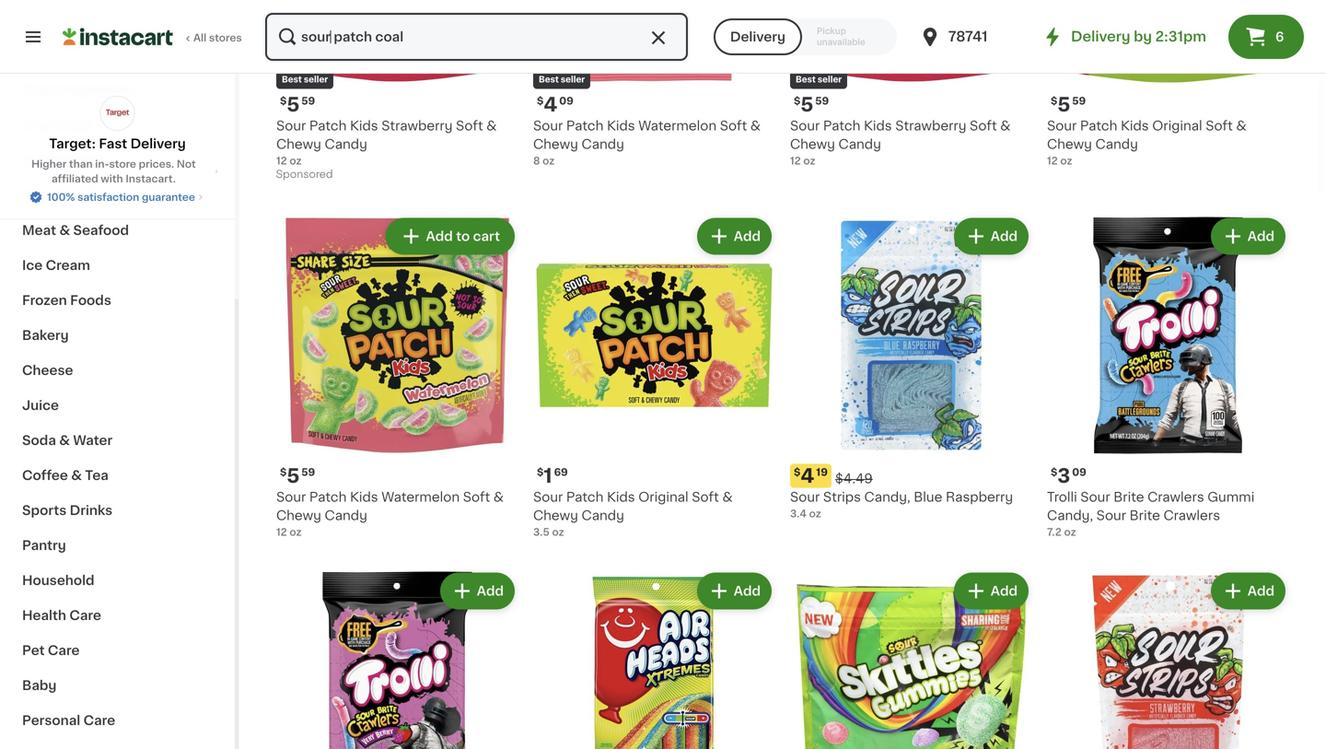 Task type: describe. For each thing, give the bounding box(es) containing it.
$ inside $ 4 09
[[537, 96, 544, 106]]

meat & seafood link
[[11, 213, 224, 248]]

dairy & eggs link
[[11, 143, 224, 178]]

kids inside sour patch kids watermelon soft & chewy candy 12 oz
[[350, 491, 378, 504]]

$ 4 09
[[537, 95, 574, 114]]

all stores link
[[63, 11, 243, 63]]

fast
[[99, 137, 127, 150]]

59 up sponsored badge image
[[302, 96, 315, 106]]

& inside sour patch kids watermelon soft & chewy candy 8 oz
[[751, 119, 761, 132]]

09 for 4
[[560, 96, 574, 106]]

100%
[[47, 192, 75, 202]]

cheese link
[[11, 353, 224, 388]]

delivery for delivery by 2:31pm
[[1072, 30, 1131, 43]]

household link
[[11, 563, 224, 598]]

trolli
[[1048, 491, 1078, 504]]

3.5
[[533, 527, 550, 537]]

tea
[[85, 469, 109, 482]]

pet
[[22, 644, 45, 657]]

watermelon for 4
[[639, 119, 717, 132]]

higher
[[31, 159, 67, 169]]

oz inside sour patch kids watermelon soft & chewy candy 8 oz
[[543, 156, 555, 166]]

2 strawberry from the left
[[896, 119, 967, 132]]

candy inside sour patch kids original soft & chewy candy 12 oz
[[1096, 138, 1139, 151]]

sour patch kids watermelon soft & chewy candy 12 oz
[[276, 491, 504, 537]]

to
[[456, 230, 470, 243]]

add to cart
[[426, 230, 500, 243]]

frozen foods link
[[11, 283, 224, 318]]

6
[[1276, 30, 1285, 43]]

ice cream
[[22, 259, 90, 272]]

raspberry
[[946, 491, 1014, 504]]

care for personal care
[[84, 714, 115, 727]]

instacart logo image
[[63, 26, 173, 48]]

7.2
[[1048, 527, 1062, 537]]

sour inside sour patch kids original soft & chewy candy 3.5 oz
[[533, 491, 563, 504]]

& inside "link"
[[59, 224, 70, 237]]

$4.49
[[836, 472, 873, 485]]

candy inside sour patch kids original soft & chewy candy 3.5 oz
[[582, 509, 625, 522]]

59 down service type group
[[816, 96, 829, 106]]

cart
[[473, 230, 500, 243]]

8
[[533, 156, 540, 166]]

sports drinks link
[[11, 493, 224, 528]]

chewy inside sour patch kids original soft & chewy candy 3.5 oz
[[533, 509, 579, 522]]

59 up sour patch kids watermelon soft & chewy candy 12 oz
[[302, 467, 315, 477]]

target:
[[49, 137, 96, 150]]

fruit
[[62, 119, 93, 132]]

sour patch kids watermelon soft & chewy candy 8 oz
[[533, 119, 761, 166]]

soft inside sour patch kids original soft & chewy candy 3.5 oz
[[692, 491, 719, 504]]

sour patch kids original soft & chewy candy 12 oz
[[1048, 119, 1247, 166]]

78741 button
[[919, 11, 1030, 63]]

health care link
[[11, 598, 224, 633]]

1
[[544, 466, 552, 486]]

sports drinks
[[22, 504, 113, 517]]

delivery by 2:31pm link
[[1042, 26, 1207, 48]]

3
[[1058, 466, 1071, 486]]

satisfaction
[[78, 192, 139, 202]]

water
[[73, 434, 113, 447]]

fresh vegetables
[[22, 84, 137, 97]]

with
[[101, 174, 123, 184]]

fresh vegetables link
[[11, 73, 224, 108]]

soda & water link
[[11, 423, 224, 458]]

higher than in-store prices. not affiliated with instacart.
[[31, 159, 196, 184]]

oz inside 'trolli sour brite crawlers gummi candy, sour brite crawlers 7.2 oz'
[[1065, 527, 1077, 537]]

pet care
[[22, 644, 80, 657]]

meat
[[22, 224, 56, 237]]

gummi
[[1208, 491, 1255, 504]]

$ inside $ 4 19 $4.49 sour strips candy, blue raspberry 3.4 oz
[[794, 467, 801, 477]]

& inside sour patch kids original soft & chewy candy 12 oz
[[1237, 119, 1247, 132]]

soft inside sour patch kids watermelon soft & chewy candy 12 oz
[[463, 491, 490, 504]]

eggs
[[75, 154, 108, 167]]

vegetables
[[62, 84, 137, 97]]

target: fast delivery link
[[49, 96, 186, 153]]

blue
[[914, 491, 943, 504]]

kids inside sour patch kids watermelon soft & chewy candy 8 oz
[[607, 119, 635, 132]]

1 best seller from the left
[[282, 76, 328, 84]]

chewy inside sour patch kids watermelon soft & chewy candy 8 oz
[[533, 138, 579, 151]]

& inside sour patch kids watermelon soft & chewy candy 12 oz
[[494, 491, 504, 504]]

sports
[[22, 504, 67, 517]]

19
[[817, 467, 828, 477]]

1 sour patch kids strawberry soft & chewy candy 12 oz from the left
[[276, 119, 497, 166]]

100% satisfaction guarantee button
[[29, 186, 206, 205]]

candy inside sour patch kids watermelon soft & chewy candy 12 oz
[[325, 509, 368, 522]]

fresh fruit
[[22, 119, 93, 132]]

fresh for fresh vegetables
[[22, 84, 59, 97]]

in-
[[95, 159, 109, 169]]

6 button
[[1229, 15, 1305, 59]]

pantry link
[[11, 528, 224, 563]]

guarantee
[[142, 192, 195, 202]]

baby link
[[11, 668, 224, 703]]

oz inside sour patch kids original soft & chewy candy 3.5 oz
[[552, 527, 564, 537]]

affiliated
[[52, 174, 98, 184]]

candy inside sour patch kids watermelon soft & chewy candy 8 oz
[[582, 138, 625, 151]]

3 seller from the left
[[818, 76, 842, 84]]

patch inside sour patch kids watermelon soft & chewy candy 12 oz
[[309, 491, 347, 504]]

pantry
[[22, 539, 66, 552]]

fresh for fresh fruit
[[22, 119, 59, 132]]

add inside add to cart button
[[426, 230, 453, 243]]

than
[[69, 159, 93, 169]]

0 horizontal spatial delivery
[[130, 137, 186, 150]]

1 vertical spatial brite
[[1130, 509, 1161, 522]]

household
[[22, 574, 95, 587]]

trolli sour brite crawlers gummi candy, sour brite crawlers 7.2 oz
[[1048, 491, 1255, 537]]

ice cream link
[[11, 248, 224, 283]]

care for health care
[[69, 609, 101, 622]]

3 best from the left
[[796, 76, 816, 84]]

all
[[193, 33, 207, 43]]

store
[[109, 159, 136, 169]]

chewy inside sour patch kids original soft & chewy candy 12 oz
[[1048, 138, 1093, 151]]

by
[[1134, 30, 1153, 43]]

2 sour patch kids strawberry soft & chewy candy 12 oz from the left
[[791, 119, 1011, 166]]

drinks
[[70, 504, 113, 517]]

sponsored badge image
[[276, 170, 332, 180]]

personal
[[22, 714, 80, 727]]

cream
[[46, 259, 90, 272]]

100% satisfaction guarantee
[[47, 192, 195, 202]]

soft inside sour patch kids original soft & chewy candy 12 oz
[[1206, 119, 1234, 132]]



Task type: locate. For each thing, give the bounding box(es) containing it.
coffee & tea
[[22, 469, 109, 482]]

snacks
[[22, 189, 70, 202]]

candy
[[325, 138, 368, 151], [582, 138, 625, 151], [839, 138, 882, 151], [1096, 138, 1139, 151], [87, 189, 131, 202], [325, 509, 368, 522], [582, 509, 625, 522]]

watermelon for 5
[[382, 491, 460, 504]]

frozen
[[22, 294, 67, 307]]

juice link
[[11, 388, 224, 423]]

personal care link
[[11, 703, 224, 738]]

69
[[554, 467, 568, 477]]

1 vertical spatial watermelon
[[382, 491, 460, 504]]

oz inside sour patch kids watermelon soft & chewy candy 12 oz
[[290, 527, 302, 537]]

$ 1 69
[[537, 466, 568, 486]]

juice
[[22, 399, 59, 412]]

1 horizontal spatial seller
[[561, 76, 585, 84]]

0 horizontal spatial sour patch kids strawberry soft & chewy candy 12 oz
[[276, 119, 497, 166]]

78741
[[949, 30, 988, 43]]

bakery
[[22, 329, 69, 342]]

delivery for delivery
[[731, 30, 786, 43]]

higher than in-store prices. not affiliated with instacart. link
[[15, 157, 220, 186]]

candy,
[[865, 491, 911, 504], [1048, 509, 1094, 522]]

candy, inside 'trolli sour brite crawlers gummi candy, sour brite crawlers 7.2 oz'
[[1048, 509, 1094, 522]]

patch inside sour patch kids original soft & chewy candy 12 oz
[[1081, 119, 1118, 132]]

crawlers down the gummi
[[1164, 509, 1221, 522]]

baby
[[22, 679, 57, 692]]

product group
[[276, 0, 519, 185], [276, 214, 519, 539], [533, 214, 776, 539], [791, 214, 1033, 521], [1048, 214, 1290, 539], [276, 569, 519, 749], [533, 569, 776, 749], [791, 569, 1033, 749], [1048, 569, 1290, 749]]

1 horizontal spatial delivery
[[731, 30, 786, 43]]

delivery
[[1072, 30, 1131, 43], [731, 30, 786, 43], [130, 137, 186, 150]]

0 horizontal spatial best
[[282, 76, 302, 84]]

kids inside sour patch kids original soft & chewy candy 12 oz
[[1121, 119, 1150, 132]]

3.4
[[791, 509, 807, 519]]

1 vertical spatial original
[[639, 491, 689, 504]]

strips
[[824, 491, 861, 504]]

oz inside sour patch kids original soft & chewy candy 12 oz
[[1061, 156, 1073, 166]]

1 best from the left
[[282, 76, 302, 84]]

1 vertical spatial candy,
[[1048, 509, 1094, 522]]

1 vertical spatial fresh
[[22, 119, 59, 132]]

1 horizontal spatial best
[[539, 76, 559, 84]]

frozen foods
[[22, 294, 111, 307]]

$ 4 19 $4.49 sour strips candy, blue raspberry 3.4 oz
[[791, 466, 1014, 519]]

1 vertical spatial 4
[[801, 466, 815, 486]]

sour patch kids strawberry soft & chewy candy 12 oz
[[276, 119, 497, 166], [791, 119, 1011, 166]]

care for pet care
[[48, 644, 80, 657]]

candy, inside $ 4 19 $4.49 sour strips candy, blue raspberry 3.4 oz
[[865, 491, 911, 504]]

dairy & eggs
[[22, 154, 108, 167]]

2 best seller from the left
[[539, 76, 585, 84]]

09
[[560, 96, 574, 106], [1073, 467, 1087, 477]]

target: fast delivery logo image
[[100, 96, 135, 131]]

1 horizontal spatial 4
[[801, 466, 815, 486]]

delivery inside button
[[731, 30, 786, 43]]

1 horizontal spatial sour patch kids strawberry soft & chewy candy 12 oz
[[791, 119, 1011, 166]]

instacart.
[[126, 174, 176, 184]]

09 inside $ 4 09
[[560, 96, 574, 106]]

chewy
[[276, 138, 321, 151], [533, 138, 579, 151], [791, 138, 836, 151], [1048, 138, 1093, 151], [276, 509, 321, 522], [533, 509, 579, 522]]

1 vertical spatial 09
[[1073, 467, 1087, 477]]

59 down delivery by 2:31pm link
[[1073, 96, 1086, 106]]

crawlers
[[1148, 491, 1205, 504], [1164, 509, 1221, 522]]

2 best from the left
[[539, 76, 559, 84]]

sour inside $ 4 19 $4.49 sour strips candy, blue raspberry 3.4 oz
[[791, 491, 820, 504]]

$ 3 09
[[1051, 466, 1087, 486]]

watermelon inside sour patch kids watermelon soft & chewy candy 8 oz
[[639, 119, 717, 132]]

seafood
[[73, 224, 129, 237]]

original for 5
[[1153, 119, 1203, 132]]

4 inside $ 4 19 $4.49 sour strips candy, blue raspberry 3.4 oz
[[801, 466, 815, 486]]

add
[[426, 230, 453, 243], [734, 230, 761, 243], [991, 230, 1018, 243], [1248, 230, 1275, 243], [477, 585, 504, 598], [734, 585, 761, 598], [991, 585, 1018, 598], [1248, 585, 1275, 598]]

$ inside $ 3 09
[[1051, 467, 1058, 477]]

12
[[276, 156, 287, 166], [791, 156, 801, 166], [1048, 156, 1058, 166], [276, 527, 287, 537]]

service type group
[[714, 18, 897, 55]]

sour inside sour patch kids watermelon soft & chewy candy 8 oz
[[533, 119, 563, 132]]

0 horizontal spatial watermelon
[[382, 491, 460, 504]]

care right pet
[[48, 644, 80, 657]]

2:31pm
[[1156, 30, 1207, 43]]

0 vertical spatial original
[[1153, 119, 1203, 132]]

add to cart button
[[387, 220, 513, 253]]

0 vertical spatial 09
[[560, 96, 574, 106]]

best seller
[[282, 76, 328, 84], [539, 76, 585, 84], [796, 76, 842, 84]]

&
[[487, 119, 497, 132], [751, 119, 761, 132], [1001, 119, 1011, 132], [1237, 119, 1247, 132], [61, 154, 72, 167], [73, 189, 84, 202], [59, 224, 70, 237], [59, 434, 70, 447], [71, 469, 82, 482], [494, 491, 504, 504], [723, 491, 733, 504]]

delivery button
[[714, 18, 803, 55]]

original inside sour patch kids original soft & chewy candy 12 oz
[[1153, 119, 1203, 132]]

soda
[[22, 434, 56, 447]]

0 horizontal spatial 09
[[560, 96, 574, 106]]

care down baby 'link'
[[84, 714, 115, 727]]

0 vertical spatial 4
[[544, 95, 558, 114]]

1 vertical spatial crawlers
[[1164, 509, 1221, 522]]

snacks & candy
[[22, 189, 131, 202]]

ice
[[22, 259, 43, 272]]

care right health at left
[[69, 609, 101, 622]]

kids inside sour patch kids original soft & chewy candy 3.5 oz
[[607, 491, 635, 504]]

2 horizontal spatial seller
[[818, 76, 842, 84]]

1 horizontal spatial strawberry
[[896, 119, 967, 132]]

1 seller from the left
[[304, 76, 328, 84]]

0 horizontal spatial candy,
[[865, 491, 911, 504]]

1 fresh from the top
[[22, 84, 59, 97]]

crawlers left the gummi
[[1148, 491, 1205, 504]]

soft inside sour patch kids watermelon soft & chewy candy 8 oz
[[720, 119, 747, 132]]

sour
[[276, 119, 306, 132], [533, 119, 563, 132], [791, 119, 820, 132], [1048, 119, 1077, 132], [276, 491, 306, 504], [533, 491, 563, 504], [791, 491, 820, 504], [1081, 491, 1111, 504], [1097, 509, 1127, 522]]

1 horizontal spatial original
[[1153, 119, 1203, 132]]

2 fresh from the top
[[22, 119, 59, 132]]

0 vertical spatial fresh
[[22, 84, 59, 97]]

$4.19 original price: $4.49 element
[[791, 464, 1033, 488]]

4 for sour strips candy, blue raspberry
[[801, 466, 815, 486]]

1 horizontal spatial watermelon
[[639, 119, 717, 132]]

3 best seller from the left
[[796, 76, 842, 84]]

12 inside sour patch kids original soft & chewy candy 12 oz
[[1048, 156, 1058, 166]]

dairy
[[22, 154, 58, 167]]

0 vertical spatial crawlers
[[1148, 491, 1205, 504]]

candy, down the $4.19 original price: $4.49 element at the bottom
[[865, 491, 911, 504]]

meat & seafood
[[22, 224, 129, 237]]

patch inside sour patch kids original soft & chewy candy 3.5 oz
[[567, 491, 604, 504]]

0 vertical spatial watermelon
[[639, 119, 717, 132]]

09 up sour patch kids watermelon soft & chewy candy 8 oz
[[560, 96, 574, 106]]

target: fast delivery
[[49, 137, 186, 150]]

watermelon
[[639, 119, 717, 132], [382, 491, 460, 504]]

foods
[[70, 294, 111, 307]]

1 horizontal spatial best seller
[[539, 76, 585, 84]]

snacks & candy link
[[11, 178, 224, 213]]

0 vertical spatial candy,
[[865, 491, 911, 504]]

0 horizontal spatial original
[[639, 491, 689, 504]]

personal care
[[22, 714, 115, 727]]

2 vertical spatial care
[[84, 714, 115, 727]]

& inside sour patch kids original soft & chewy candy 3.5 oz
[[723, 491, 733, 504]]

coffee
[[22, 469, 68, 482]]

product group containing 3
[[1048, 214, 1290, 539]]

1 horizontal spatial candy,
[[1048, 509, 1094, 522]]

4 for 4
[[544, 95, 558, 114]]

0 horizontal spatial seller
[[304, 76, 328, 84]]

original for 1
[[639, 491, 689, 504]]

watermelon inside sour patch kids watermelon soft & chewy candy 12 oz
[[382, 491, 460, 504]]

bakery link
[[11, 318, 224, 353]]

2 horizontal spatial delivery
[[1072, 30, 1131, 43]]

patch inside sour patch kids watermelon soft & chewy candy 8 oz
[[567, 119, 604, 132]]

2 horizontal spatial best
[[796, 76, 816, 84]]

sour inside sour patch kids watermelon soft & chewy candy 12 oz
[[276, 491, 306, 504]]

original inside sour patch kids original soft & chewy candy 3.5 oz
[[639, 491, 689, 504]]

1 vertical spatial care
[[48, 644, 80, 657]]

0 vertical spatial care
[[69, 609, 101, 622]]

1 horizontal spatial 09
[[1073, 467, 1087, 477]]

pet care link
[[11, 633, 224, 668]]

coffee & tea link
[[11, 458, 224, 493]]

not
[[177, 159, 196, 169]]

delivery by 2:31pm
[[1072, 30, 1207, 43]]

fresh fruit link
[[11, 108, 224, 143]]

product group containing 4
[[791, 214, 1033, 521]]

fresh
[[22, 84, 59, 97], [22, 119, 59, 132]]

2 seller from the left
[[561, 76, 585, 84]]

2 horizontal spatial best seller
[[796, 76, 842, 84]]

soda & water
[[22, 434, 113, 447]]

product group containing 1
[[533, 214, 776, 539]]

prices.
[[139, 159, 174, 169]]

0 horizontal spatial strawberry
[[382, 119, 453, 132]]

chewy inside sour patch kids watermelon soft & chewy candy 12 oz
[[276, 509, 321, 522]]

09 for 3
[[1073, 467, 1087, 477]]

sour inside sour patch kids original soft & chewy candy 12 oz
[[1048, 119, 1077, 132]]

fresh up dairy
[[22, 119, 59, 132]]

fresh up fresh fruit
[[22, 84, 59, 97]]

4
[[544, 95, 558, 114], [801, 466, 815, 486]]

seller
[[304, 76, 328, 84], [561, 76, 585, 84], [818, 76, 842, 84]]

0 horizontal spatial 4
[[544, 95, 558, 114]]

None search field
[[264, 11, 690, 63]]

0 horizontal spatial best seller
[[282, 76, 328, 84]]

09 inside $ 3 09
[[1073, 467, 1087, 477]]

oz inside $ 4 19 $4.49 sour strips candy, blue raspberry 3.4 oz
[[810, 509, 822, 519]]

health
[[22, 609, 66, 622]]

1 strawberry from the left
[[382, 119, 453, 132]]

0 vertical spatial brite
[[1114, 491, 1145, 504]]

care
[[69, 609, 101, 622], [48, 644, 80, 657], [84, 714, 115, 727]]

cheese
[[22, 364, 73, 377]]

Search field
[[265, 13, 688, 61]]

09 right 3
[[1073, 467, 1087, 477]]

$ inside $ 1 69
[[537, 467, 544, 477]]

candy, down the trolli
[[1048, 509, 1094, 522]]

12 inside sour patch kids watermelon soft & chewy candy 12 oz
[[276, 527, 287, 537]]

all stores
[[193, 33, 242, 43]]



Task type: vqa. For each thing, say whether or not it's contained in the screenshot.
& inside Sour Patch Kids Original Soft & Chewy Candy 3.5 Oz
yes



